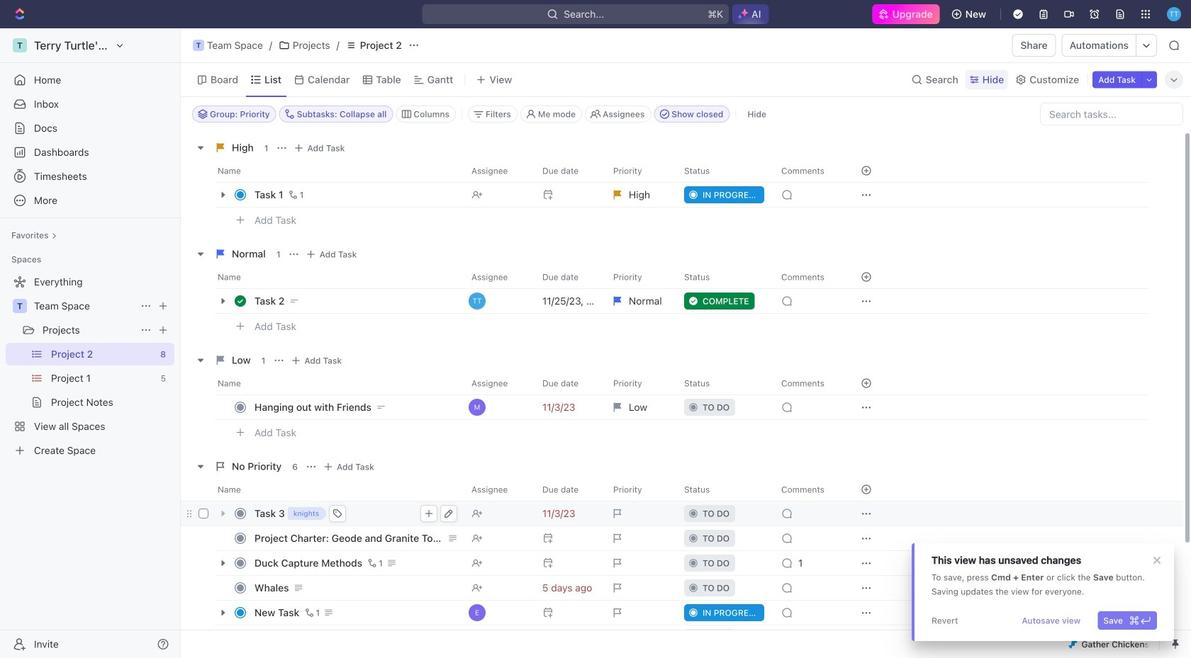 Task type: locate. For each thing, give the bounding box(es) containing it.
0 horizontal spatial team space, , element
[[13, 299, 27, 314]]

Search tasks... text field
[[1041, 104, 1183, 125]]

sidebar navigation
[[0, 28, 184, 659]]

terry turtle's workspace, , element
[[13, 38, 27, 52]]

tree inside sidebar navigation
[[6, 271, 174, 462]]

team space, , element
[[193, 40, 204, 51], [13, 299, 27, 314]]

1 horizontal spatial team space, , element
[[193, 40, 204, 51]]

1 vertical spatial team space, , element
[[13, 299, 27, 314]]

tree
[[6, 271, 174, 462]]

0 vertical spatial team space, , element
[[193, 40, 204, 51]]

set priority image
[[605, 626, 676, 651]]

team space, , element inside tree
[[13, 299, 27, 314]]



Task type: describe. For each thing, give the bounding box(es) containing it.
drumstick bite image
[[1069, 641, 1078, 649]]



Task type: vqa. For each thing, say whether or not it's contained in the screenshot.
Everything
no



